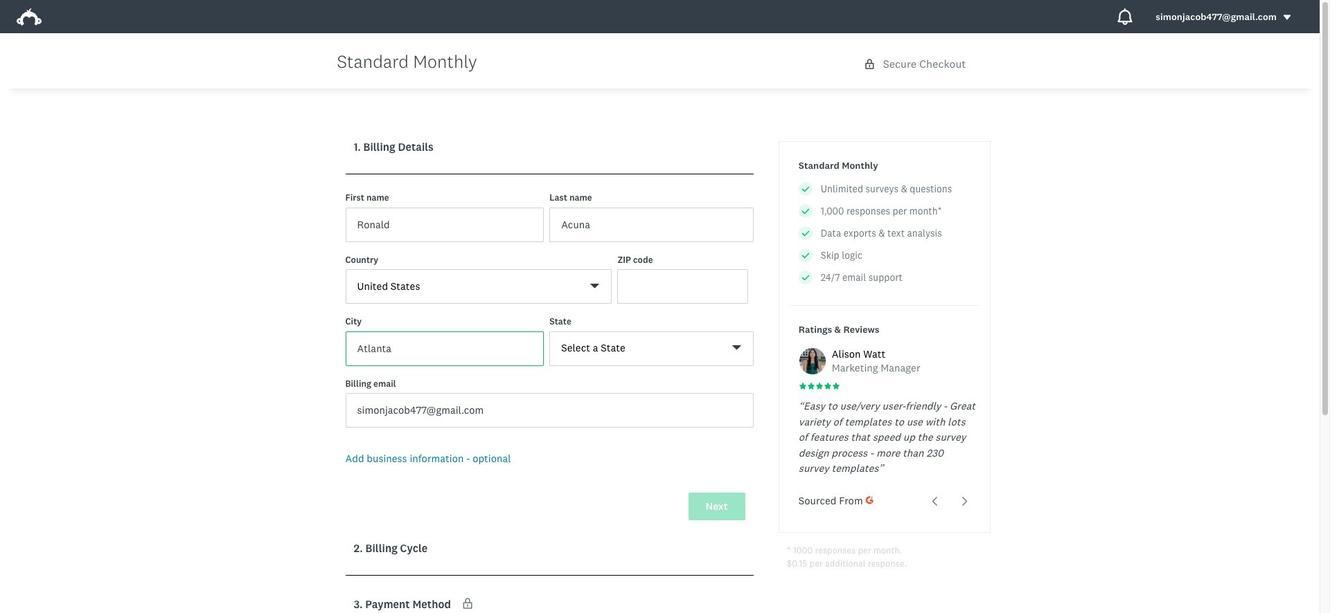 Task type: locate. For each thing, give the bounding box(es) containing it.
chevronleft image
[[930, 497, 941, 507]]

None telephone field
[[618, 270, 748, 304]]

None text field
[[345, 332, 544, 366], [345, 394, 754, 428], [345, 332, 544, 366], [345, 394, 754, 428]]

None text field
[[345, 208, 544, 242], [550, 208, 754, 242], [345, 208, 544, 242], [550, 208, 754, 242]]

chevronright image
[[960, 497, 970, 507]]

surveymonkey logo image
[[17, 8, 42, 26]]

dropdown arrow image
[[1282, 13, 1292, 22]]



Task type: vqa. For each thing, say whether or not it's contained in the screenshot.
Phone Field
yes



Task type: describe. For each thing, give the bounding box(es) containing it.
products icon image
[[1117, 8, 1134, 25]]



